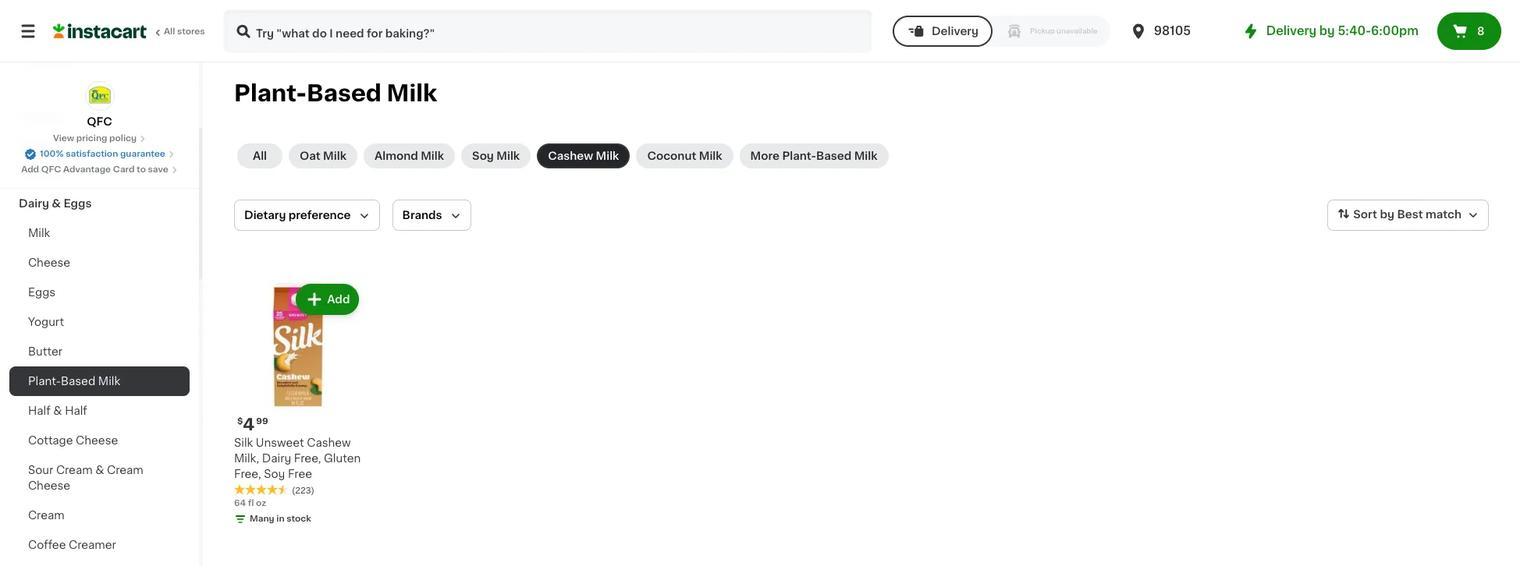 Task type: locate. For each thing, give the bounding box(es) containing it.
half up cottage
[[28, 406, 51, 417]]

0 vertical spatial cashew
[[548, 151, 593, 162]]

free, down milk,
[[234, 469, 261, 480]]

cream down cottage cheese link
[[107, 465, 143, 476]]

&
[[52, 198, 61, 209], [53, 406, 62, 417], [95, 465, 104, 476]]

qfc inside add qfc advantage card to save link
[[41, 165, 61, 174]]

view pricing policy
[[53, 134, 137, 143]]

plant-based milk up 'oat milk' link
[[234, 82, 437, 105]]

gluten
[[324, 454, 361, 465]]

all
[[164, 27, 175, 36], [253, 151, 267, 162]]

instacart logo image
[[53, 22, 147, 41]]

service type group
[[893, 16, 1110, 47]]

0 vertical spatial by
[[1319, 25, 1335, 37]]

cream up coffee
[[28, 510, 65, 521]]

1 vertical spatial eggs
[[28, 287, 56, 298]]

half up "cottage cheese" at the left of page
[[65, 406, 87, 417]]

qfc logo image
[[85, 81, 114, 111]]

2 vertical spatial &
[[95, 465, 104, 476]]

1 half from the left
[[28, 406, 51, 417]]

by left 5:40-
[[1319, 25, 1335, 37]]

based right more
[[816, 151, 852, 162]]

0 vertical spatial all
[[164, 27, 175, 36]]

add inside button
[[327, 294, 350, 305]]

1 horizontal spatial delivery
[[1266, 25, 1317, 37]]

eggs up yogurt at the left bottom of the page
[[28, 287, 56, 298]]

oat
[[300, 151, 320, 162]]

dairy down produce
[[19, 198, 49, 209]]

cashew
[[548, 151, 593, 162], [307, 438, 351, 449]]

by
[[1319, 25, 1335, 37], [1380, 209, 1394, 220]]

1 horizontal spatial based
[[307, 82, 381, 105]]

based up half & half
[[61, 376, 95, 387]]

cheese
[[28, 258, 70, 268], [76, 435, 118, 446], [28, 481, 70, 492]]

soy right almond milk link
[[472, 151, 494, 162]]

0 vertical spatial &
[[52, 198, 61, 209]]

qfc down 100%
[[41, 165, 61, 174]]

all for all
[[253, 151, 267, 162]]

1 vertical spatial cheese
[[76, 435, 118, 446]]

64
[[234, 500, 246, 508]]

coconut milk link
[[636, 144, 733, 169]]

sour
[[28, 465, 53, 476]]

1 vertical spatial add
[[327, 294, 350, 305]]

qfc up view pricing policy link
[[87, 116, 112, 127]]

& up cottage
[[53, 406, 62, 417]]

99
[[256, 418, 268, 426]]

by inside 'link'
[[1319, 25, 1335, 37]]

eggs
[[64, 198, 92, 209], [28, 287, 56, 298]]

in
[[277, 515, 285, 524]]

1 horizontal spatial half
[[65, 406, 87, 417]]

0 horizontal spatial all
[[164, 27, 175, 36]]

free,
[[294, 454, 321, 465], [234, 469, 261, 480]]

silk
[[234, 438, 253, 449]]

0 vertical spatial cheese
[[28, 258, 70, 268]]

plant- up all link
[[234, 82, 307, 105]]

pricing
[[76, 134, 107, 143]]

1 horizontal spatial plant-based milk
[[234, 82, 437, 105]]

by for delivery
[[1319, 25, 1335, 37]]

0 horizontal spatial half
[[28, 406, 51, 417]]

0 horizontal spatial delivery
[[932, 26, 979, 37]]

1 vertical spatial qfc
[[41, 165, 61, 174]]

1 vertical spatial plant-
[[782, 151, 816, 162]]

100% satisfaction guarantee
[[40, 150, 165, 158]]

plant- down butter
[[28, 376, 61, 387]]

plant-based milk
[[234, 82, 437, 105], [28, 376, 120, 387]]

0 vertical spatial based
[[307, 82, 381, 105]]

0 vertical spatial eggs
[[64, 198, 92, 209]]

0 horizontal spatial plant-
[[28, 376, 61, 387]]

many in stock
[[250, 515, 311, 524]]

cheese down the milk link
[[28, 258, 70, 268]]

1 vertical spatial by
[[1380, 209, 1394, 220]]

based up 'oat milk' link
[[307, 82, 381, 105]]

eggs down advantage
[[64, 198, 92, 209]]

best match
[[1397, 209, 1462, 220]]

★★★★★
[[234, 485, 289, 496], [234, 485, 289, 496]]

2 vertical spatial cheese
[[28, 481, 70, 492]]

0 horizontal spatial soy
[[264, 469, 285, 480]]

(223)
[[292, 487, 314, 496]]

0 horizontal spatial cashew
[[307, 438, 351, 449]]

best
[[1397, 209, 1423, 220]]

delivery for delivery by 5:40-6:00pm
[[1266, 25, 1317, 37]]

dietary preference
[[244, 210, 351, 221]]

creamer
[[69, 540, 116, 551]]

sort by
[[1353, 209, 1394, 220]]

1 vertical spatial soy
[[264, 469, 285, 480]]

cheese down half & half link
[[76, 435, 118, 446]]

1 horizontal spatial add
[[327, 294, 350, 305]]

qfc inside qfc link
[[87, 116, 112, 127]]

delivery for delivery
[[932, 26, 979, 37]]

$ 4 99
[[237, 417, 268, 433]]

& inside sour cream & cream cheese
[[95, 465, 104, 476]]

soy
[[472, 151, 494, 162], [264, 469, 285, 480]]

1 horizontal spatial qfc
[[87, 116, 112, 127]]

1 vertical spatial cashew
[[307, 438, 351, 449]]

free, up the free
[[294, 454, 321, 465]]

coconut milk
[[647, 151, 722, 162]]

2 half from the left
[[65, 406, 87, 417]]

1 horizontal spatial dairy
[[262, 454, 291, 465]]

sour cream & cream cheese
[[28, 465, 143, 492]]

delivery inside delivery by 5:40-6:00pm 'link'
[[1266, 25, 1317, 37]]

dietary preference button
[[234, 200, 380, 231]]

0 vertical spatial plant-
[[234, 82, 307, 105]]

cottage cheese link
[[9, 426, 190, 456]]

milk,
[[234, 454, 259, 465]]

1 vertical spatial &
[[53, 406, 62, 417]]

98105
[[1154, 25, 1191, 37]]

0 horizontal spatial eggs
[[28, 287, 56, 298]]

0 horizontal spatial by
[[1319, 25, 1335, 37]]

0 horizontal spatial free,
[[234, 469, 261, 480]]

plant- right more
[[782, 151, 816, 162]]

all for all stores
[[164, 27, 175, 36]]

add
[[21, 165, 39, 174], [327, 294, 350, 305]]

delivery
[[1266, 25, 1317, 37], [932, 26, 979, 37]]

delivery inside delivery button
[[932, 26, 979, 37]]

0 vertical spatial plant-based milk
[[234, 82, 437, 105]]

0 vertical spatial dairy
[[19, 198, 49, 209]]

1 vertical spatial dairy
[[262, 454, 291, 465]]

98105 button
[[1129, 9, 1223, 53]]

cashew inside silk unsweet cashew milk, dairy free, gluten free, soy free
[[307, 438, 351, 449]]

coffee creamer
[[28, 540, 116, 551]]

0 horizontal spatial add
[[21, 165, 39, 174]]

0 horizontal spatial qfc
[[41, 165, 61, 174]]

dairy
[[19, 198, 49, 209], [262, 454, 291, 465]]

plant-
[[234, 82, 307, 105], [782, 151, 816, 162], [28, 376, 61, 387]]

1 horizontal spatial soy
[[472, 151, 494, 162]]

1 vertical spatial based
[[816, 151, 852, 162]]

by inside field
[[1380, 209, 1394, 220]]

delivery button
[[893, 16, 993, 47]]

1 horizontal spatial all
[[253, 151, 267, 162]]

all left the oat
[[253, 151, 267, 162]]

dairy inside silk unsweet cashew milk, dairy free, gluten free, soy free
[[262, 454, 291, 465]]

qfc
[[87, 116, 112, 127], [41, 165, 61, 174]]

0 vertical spatial add
[[21, 165, 39, 174]]

cheese down the sour
[[28, 481, 70, 492]]

cream link
[[9, 501, 190, 531]]

preference
[[289, 210, 351, 221]]

almond milk
[[375, 151, 444, 162]]

0 vertical spatial qfc
[[87, 116, 112, 127]]

& down cottage cheese link
[[95, 465, 104, 476]]

cashew up the gluten at the bottom
[[307, 438, 351, 449]]

1 horizontal spatial cashew
[[548, 151, 593, 162]]

view
[[53, 134, 74, 143]]

0 horizontal spatial dairy
[[19, 198, 49, 209]]

None search field
[[223, 9, 872, 53]]

2 vertical spatial based
[[61, 376, 95, 387]]

based
[[307, 82, 381, 105], [816, 151, 852, 162], [61, 376, 95, 387]]

half & half link
[[9, 396, 190, 426]]

cashew right soy milk
[[548, 151, 593, 162]]

yogurt
[[28, 317, 64, 328]]

lists link
[[9, 44, 190, 75]]

2 vertical spatial plant-
[[28, 376, 61, 387]]

1 horizontal spatial plant-
[[234, 82, 307, 105]]

half
[[28, 406, 51, 417], [65, 406, 87, 417]]

1 horizontal spatial eggs
[[64, 198, 92, 209]]

0 horizontal spatial plant-based milk
[[28, 376, 120, 387]]

all left the stores
[[164, 27, 175, 36]]

soy left the free
[[264, 469, 285, 480]]

0 vertical spatial free,
[[294, 454, 321, 465]]

& down produce
[[52, 198, 61, 209]]

dietary
[[244, 210, 286, 221]]

plant-based milk up half & half
[[28, 376, 120, 387]]

1 horizontal spatial by
[[1380, 209, 1394, 220]]

dairy down unsweet
[[262, 454, 291, 465]]

1 vertical spatial plant-based milk
[[28, 376, 120, 387]]

100% satisfaction guarantee button
[[24, 145, 175, 161]]

1 vertical spatial all
[[253, 151, 267, 162]]

by right sort
[[1380, 209, 1394, 220]]

recipes
[[19, 109, 65, 120]]

1 horizontal spatial free,
[[294, 454, 321, 465]]

1 vertical spatial free,
[[234, 469, 261, 480]]

view pricing policy link
[[53, 133, 146, 145]]

oat milk link
[[289, 144, 357, 169]]



Task type: describe. For each thing, give the bounding box(es) containing it.
100%
[[40, 150, 64, 158]]

thanksgiving
[[19, 139, 93, 150]]

soy milk link
[[461, 144, 531, 169]]

all stores link
[[53, 9, 206, 53]]

milk inside 'link'
[[699, 151, 722, 162]]

free
[[288, 469, 312, 480]]

more plant-based milk
[[750, 151, 878, 162]]

& for dairy
[[52, 198, 61, 209]]

thanksgiving link
[[9, 130, 190, 159]]

soy milk
[[472, 151, 520, 162]]

cheese inside "link"
[[28, 258, 70, 268]]

milk link
[[9, 219, 190, 248]]

0 horizontal spatial based
[[61, 376, 95, 387]]

brands
[[402, 210, 442, 221]]

product group
[[234, 281, 362, 529]]

add for add
[[327, 294, 350, 305]]

& for half
[[53, 406, 62, 417]]

delivery by 5:40-6:00pm link
[[1241, 22, 1419, 41]]

cream down "cottage cheese" at the left of page
[[56, 465, 93, 476]]

produce
[[19, 169, 66, 179]]

sour cream & cream cheese link
[[9, 456, 190, 501]]

dairy inside dairy & eggs link
[[19, 198, 49, 209]]

cottage
[[28, 435, 73, 446]]

Best match Sort by field
[[1328, 200, 1489, 231]]

add qfc advantage card to save
[[21, 165, 168, 174]]

dairy & eggs link
[[9, 189, 190, 219]]

sort
[[1353, 209, 1377, 220]]

Search field
[[225, 11, 871, 52]]

save
[[148, 165, 168, 174]]

unsweet
[[256, 438, 304, 449]]

many
[[250, 515, 274, 524]]

fl
[[248, 500, 254, 508]]

butter
[[28, 346, 62, 357]]

lists
[[44, 54, 71, 65]]

cashew milk
[[548, 151, 619, 162]]

to
[[137, 165, 146, 174]]

8
[[1477, 26, 1485, 37]]

stores
[[177, 27, 205, 36]]

card
[[113, 165, 135, 174]]

8 button
[[1437, 12, 1501, 50]]

cashew milk link
[[537, 144, 630, 169]]

all stores
[[164, 27, 205, 36]]

match
[[1426, 209, 1462, 220]]

more plant-based milk link
[[739, 144, 888, 169]]

add button
[[297, 286, 358, 314]]

produce link
[[9, 159, 190, 189]]

eggs link
[[9, 278, 190, 307]]

advantage
[[63, 165, 111, 174]]

more
[[750, 151, 780, 162]]

guarantee
[[120, 150, 165, 158]]

cheese inside sour cream & cream cheese
[[28, 481, 70, 492]]

cottage cheese
[[28, 435, 118, 446]]

all link
[[237, 144, 282, 169]]

coffee creamer link
[[9, 531, 190, 560]]

half & half
[[28, 406, 87, 417]]

0 vertical spatial soy
[[472, 151, 494, 162]]

almond
[[375, 151, 418, 162]]

butter link
[[9, 337, 190, 367]]

5:40-
[[1338, 25, 1371, 37]]

delivery by 5:40-6:00pm
[[1266, 25, 1419, 37]]

brands button
[[392, 200, 471, 231]]

add qfc advantage card to save link
[[21, 164, 178, 176]]

satisfaction
[[66, 150, 118, 158]]

oz
[[256, 500, 266, 508]]

4
[[243, 417, 255, 433]]

stock
[[287, 515, 311, 524]]

by for sort
[[1380, 209, 1394, 220]]

cheese link
[[9, 248, 190, 278]]

qfc link
[[85, 81, 114, 130]]

silk unsweet cashew milk, dairy free, gluten free, soy free
[[234, 438, 361, 480]]

dairy & eggs
[[19, 198, 92, 209]]

2 horizontal spatial plant-
[[782, 151, 816, 162]]

policy
[[109, 134, 137, 143]]

$
[[237, 418, 243, 426]]

almond milk link
[[364, 144, 455, 169]]

64 fl oz
[[234, 500, 266, 508]]

soy inside silk unsweet cashew milk, dairy free, gluten free, soy free
[[264, 469, 285, 480]]

add for add qfc advantage card to save
[[21, 165, 39, 174]]

coconut
[[647, 151, 696, 162]]

2 horizontal spatial based
[[816, 151, 852, 162]]

coffee
[[28, 540, 66, 551]]

yogurt link
[[9, 307, 190, 337]]



Task type: vqa. For each thing, say whether or not it's contained in the screenshot.
second 'all' from the bottom
no



